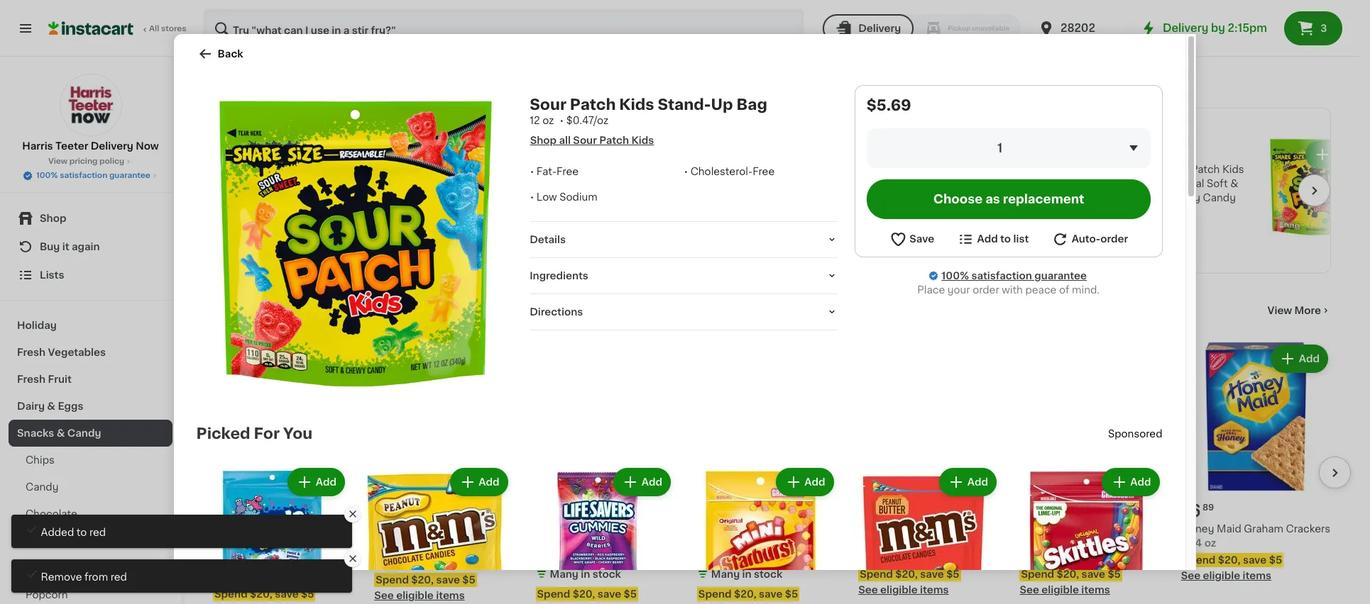 Task type: describe. For each thing, give the bounding box(es) containing it.
x inside the ritz cheese sandwich crackers 8 x 1.35 oz
[[706, 553, 712, 563]]

ritz for ritz peanut butter sandwich crackers 8 x 1.38 oz
[[1020, 525, 1039, 535]]

shop for shop
[[40, 214, 66, 224]]

save down premium original saltine crackers 16 oz
[[598, 590, 621, 600]]

save down "ritz original crackers 13.7 oz" in the bottom of the page
[[436, 576, 460, 586]]

1.38
[[1037, 553, 1058, 563]]

spend down 13.7
[[376, 576, 409, 586]]

100% satisfaction guarantee inside button
[[36, 172, 150, 180]]

$ 5 99 for ritz cheese sandwich crackers
[[700, 503, 730, 520]]

of
[[1059, 285, 1070, 295]]

fresh fruit link
[[9, 366, 173, 393]]

instacart logo image
[[48, 20, 133, 37]]

89
[[1202, 504, 1214, 513]]

honey maid graham crackers 14.4 oz
[[1181, 525, 1330, 549]]

candy inside the sour patch kids watermelon soft & chewy candy
[[791, 193, 824, 203]]

59 for original
[[396, 504, 407, 513]]

delivery by 2:15pm link
[[1140, 20, 1267, 37]]

auto-order button
[[1051, 231, 1128, 248]]

delivery for delivery by 2:15pm
[[1163, 23, 1209, 33]]

x for 1.48
[[222, 553, 228, 563]]

spend down 1.35
[[698, 590, 732, 600]]

crackers link
[[9, 528, 173, 555]]

onion
[[916, 539, 947, 549]]

3 button
[[1284, 11, 1342, 45]]

5 for ritz peanut butter sandwich crackers
[[1028, 503, 1039, 520]]

6 for ritz original crackers
[[383, 503, 394, 520]]

eligible for oz
[[1203, 571, 1240, 581]]

picked
[[197, 427, 251, 442]]

spend $20, save $5 see eligible items for 14.4 oz
[[1181, 556, 1282, 581]]

oz inside sour patch kids stand-up bag 12 oz • $0.47/oz
[[543, 116, 554, 126]]

fruit
[[48, 375, 72, 385]]

1 5 from the left
[[544, 503, 555, 520]]

0 vertical spatial chips
[[26, 456, 55, 466]]

1 vertical spatial now
[[277, 303, 312, 318]]

cookies
[[26, 564, 66, 574]]

honey
[[1181, 525, 1214, 535]]

chewy for sour patch kids watermelon soft & chewy candy
[[754, 193, 789, 203]]

kids for sour patch kids stand-up bag 12 oz • $0.47/oz
[[620, 97, 655, 112]]

kids for sour patch kids original soft & chewy candy 8 oz
[[1017, 165, 1038, 175]]

5 79
[[544, 503, 567, 520]]

crackers inside "ritz original crackers 13.7 oz"
[[437, 525, 482, 535]]

saltine
[[624, 525, 658, 535]]

spend $20, save $5 button for 5
[[697, 588, 847, 605]]

spend $20, save $5 for 6
[[214, 590, 314, 600]]

peace
[[1026, 285, 1057, 295]]

spend $20, save $5 see eligible items for 13.7 oz
[[374, 576, 475, 601]]

patch for sour patch kids watermelon soft & chewy candy
[[779, 165, 808, 175]]

1 for 1 99
[[1174, 143, 1181, 160]]

to for added
[[77, 528, 87, 538]]

$ for ritz toasted chips sour cream and onion crackers
[[861, 504, 867, 513]]

oz inside honey maid graham crackers 14.4 oz
[[1204, 539, 1216, 549]]

• fat-free
[[530, 167, 579, 177]]

eligible down "ritz original crackers 13.7 oz" in the bottom of the page
[[396, 591, 434, 601]]

28202 button
[[1038, 9, 1123, 48]]

for
[[254, 427, 280, 442]]

holidays
[[581, 174, 635, 185]]

1 horizontal spatial 100%
[[942, 271, 969, 281]]

• inside sour patch kids stand-up bag 12 oz • $0.47/oz
[[560, 116, 564, 126]]

28202
[[1061, 23, 1095, 33]]

view pricing policy
[[48, 158, 124, 165]]

fresh vegetables link
[[9, 339, 173, 366]]

original for ritz fresh stacks original crackers 8 x 1.48 oz
[[301, 525, 340, 535]]

dairy
[[17, 402, 45, 412]]

& inside sour patch kids original soft & chewy candy 3.5 oz
[[1230, 179, 1238, 189]]

dairy & eggs
[[17, 402, 83, 412]]

5 for ritz cheese sandwich crackers
[[705, 503, 717, 520]]

enjoy the holidays with spk
[[518, 174, 635, 201]]

directions button
[[530, 305, 838, 319]]

save down honey maid graham crackers 14.4 oz
[[1243, 556, 1267, 566]]

14.4
[[1181, 539, 1202, 549]]

stock for 6
[[431, 556, 460, 566]]

chocolate
[[26, 510, 77, 520]]

save down the ritz cheese sandwich crackers 8 x 1.35 oz
[[759, 590, 783, 600]]

free for cholesterol-
[[753, 167, 775, 177]]

pricing
[[69, 158, 98, 165]]

toasted
[[880, 525, 920, 535]]

$5 down ritz peanut butter sandwich crackers 8 x 1.38 oz
[[1108, 570, 1121, 580]]

on sale now link
[[213, 302, 312, 319]]

auto-order
[[1072, 235, 1128, 245]]

harris teeter delivery now
[[22, 141, 159, 151]]

all
[[559, 136, 571, 146]]

peanut
[[1041, 525, 1077, 535]]

view for view pricing policy
[[48, 158, 67, 165]]

0 vertical spatial all
[[149, 25, 159, 33]]

watermelon
[[754, 179, 814, 189]]

added
[[41, 528, 74, 538]]

guarantee inside button
[[109, 172, 150, 180]]

stacks
[[265, 525, 298, 535]]

1 for 1
[[998, 143, 1003, 154]]

fresh inside ritz fresh stacks original crackers 8 x 1.48 oz
[[235, 525, 262, 535]]

ingredients
[[530, 271, 589, 281]]

remove
[[41, 573, 82, 583]]

ritz for ritz cheese sandwich crackers 8 x 1.35 oz
[[697, 525, 716, 535]]

oz inside ritz fresh stacks original crackers 8 x 1.48 oz
[[254, 553, 266, 563]]

oz inside the ritz cheese sandwich crackers 8 x 1.35 oz
[[737, 553, 749, 563]]

choose
[[933, 194, 983, 205]]

more
[[1295, 306, 1321, 316]]

dairy & eggs link
[[9, 393, 173, 420]]

$5 down onion
[[946, 570, 959, 580]]

harris
[[22, 141, 53, 151]]

$ 6 89
[[1184, 503, 1214, 520]]

spend down 1.48
[[214, 590, 248, 600]]

in for 6
[[420, 556, 429, 566]]

$20, down premium original saltine crackers 16 oz
[[573, 590, 595, 600]]

cookies link
[[9, 555, 173, 582]]

view for view all
[[518, 234, 538, 242]]

red for added to red
[[89, 528, 106, 538]]

crackers inside ritz peanut butter sandwich crackers 8 x 1.38 oz
[[1020, 539, 1064, 549]]

graham
[[1244, 525, 1283, 535]]

$5 down premium original saltine crackers 16 oz
[[624, 590, 637, 600]]

save down ritz fresh stacks original crackers 8 x 1.48 oz
[[275, 590, 299, 600]]

• for • low sodium
[[530, 192, 534, 202]]

eggs
[[58, 402, 83, 412]]

snacks & candy link
[[9, 420, 173, 447]]

spk image
[[518, 138, 544, 163]]

1 field
[[867, 128, 1151, 168]]

$20, down "ritz original crackers 13.7 oz" in the bottom of the page
[[411, 576, 434, 586]]

100% satisfaction guarantee link
[[942, 269, 1087, 283]]

in for 5
[[742, 570, 751, 580]]

list
[[1014, 235, 1029, 245]]

bag
[[737, 97, 768, 112]]

spk
[[549, 189, 575, 201]]

red for remove from red
[[110, 573, 127, 583]]

spend $20, save $5 for 79
[[537, 590, 637, 600]]

see for honey maid graham crackers 14.4 oz
[[1181, 571, 1201, 581]]

maid
[[1217, 525, 1241, 535]]

sodium
[[560, 192, 598, 202]]

spk holiday image
[[214, 109, 506, 273]]

cream
[[858, 539, 892, 549]]

spo nsored
[[1108, 429, 1163, 439]]

candy inside the snacks & candy link
[[67, 429, 101, 439]]

$0.47/oz
[[567, 116, 609, 126]]

harris teeter delivery now logo image
[[59, 74, 122, 136]]

crackers inside the ritz cheese sandwich crackers 8 x 1.35 oz
[[697, 539, 742, 549]]

sour patch kids watermelon soft & chewy candy
[[754, 165, 848, 203]]

59 for fresh
[[234, 504, 246, 513]]

$3.59 element
[[960, 138, 1055, 162]]

and
[[894, 539, 914, 549]]

details button
[[530, 233, 838, 247]]

premium original saltine crackers 16 oz
[[536, 525, 658, 563]]

sour patch kids stand-up bag image
[[208, 97, 503, 392]]

spend down 16
[[537, 590, 570, 600]]

ritz fresh stacks original crackers 8 x 1.48 oz
[[213, 525, 340, 563]]

with for spk
[[518, 189, 546, 201]]

many in stock for 79
[[550, 570, 621, 580]]

$20, down 1.48
[[250, 590, 272, 600]]

choose as replacement
[[933, 194, 1084, 205]]

many for 5
[[711, 570, 740, 580]]

6 for honey maid graham crackers
[[1189, 503, 1201, 520]]

sour
[[573, 136, 597, 146]]

original inside "ritz original crackers 13.7 oz"
[[396, 525, 435, 535]]

soft for sour patch kids original soft & chewy candy 3.5 oz
[[1207, 179, 1228, 189]]

fresh vegetables
[[17, 348, 106, 358]]

& inside sour patch kids original soft & chewy candy 8 oz
[[1024, 179, 1032, 189]]

spend down 14.4
[[1182, 556, 1216, 566]]

ritz cheese sandwich crackers 8 x 1.35 oz
[[697, 525, 808, 563]]

0 horizontal spatial order
[[973, 285, 1000, 295]]

directions
[[530, 307, 583, 317]]

spend $20, save $5 see eligible items for 8.1 oz
[[858, 570, 959, 596]]

item carousel region
[[213, 336, 1351, 605]]

sour for sour patch kids watermelon soft & chewy candy
[[754, 165, 777, 175]]

vegetables
[[48, 348, 106, 358]]

$5 down the ritz cheese sandwich crackers 8 x 1.35 oz
[[785, 590, 798, 600]]

chocolate link
[[9, 501, 173, 528]]

stand-
[[658, 97, 711, 112]]

nsored
[[1128, 429, 1163, 439]]

$ for ritz original crackers
[[377, 504, 383, 513]]

2:15pm
[[1228, 23, 1267, 33]]

2 spend $20, save $5 button from the left
[[536, 588, 686, 605]]

items for butter
[[1081, 586, 1110, 596]]

butter
[[1079, 525, 1110, 535]]

save down ritz peanut butter sandwich crackers 8 x 1.38 oz
[[1082, 570, 1105, 580]]

ingredients button
[[530, 269, 838, 283]]

• low sodium
[[530, 192, 598, 202]]

items down "ritz original crackers 13.7 oz" in the bottom of the page
[[436, 591, 465, 601]]

$ for honey maid graham crackers
[[1184, 504, 1189, 513]]

1 vertical spatial snacks
[[17, 429, 54, 439]]

1 99
[[1174, 143, 1194, 160]]

crackers inside premium original saltine crackers 16 oz
[[536, 539, 580, 549]]

as
[[985, 194, 1000, 205]]

99 inside 1 99
[[1183, 144, 1194, 153]]

by
[[1211, 23, 1225, 33]]

remove from red
[[41, 573, 127, 583]]



Task type: locate. For each thing, give the bounding box(es) containing it.
3 soft from the left
[[1207, 179, 1228, 189]]

$5 down ritz fresh stacks original crackers 8 x 1.48 oz
[[301, 590, 314, 600]]

1 horizontal spatial satisfaction
[[972, 271, 1032, 281]]

delivery button
[[823, 14, 914, 43]]

all
[[149, 25, 159, 33], [539, 234, 550, 242]]

1 horizontal spatial guarantee
[[1035, 271, 1087, 281]]

satisfaction inside button
[[60, 172, 107, 180]]

popcorn link
[[9, 582, 173, 605]]

8
[[960, 207, 967, 217], [213, 553, 220, 563], [1020, 553, 1026, 563], [697, 553, 704, 563]]

chips down dairy
[[26, 456, 55, 466]]

fresh fruit
[[17, 375, 72, 385]]

0 vertical spatial 100%
[[36, 172, 58, 180]]

100% up your
[[942, 271, 969, 281]]

soft for sour patch kids original soft & chewy candy 8 oz
[[1001, 179, 1022, 189]]

1 horizontal spatial 59
[[396, 504, 407, 513]]

1
[[998, 143, 1003, 154], [1174, 143, 1181, 160]]

buy it again link
[[9, 233, 173, 261]]

1 horizontal spatial $ 6 59
[[377, 503, 407, 520]]

see down 13.7
[[374, 591, 394, 601]]

1 vertical spatial order
[[973, 285, 1000, 295]]

5 up 1.38
[[1028, 503, 1039, 520]]

x left 1.35
[[706, 553, 712, 563]]

sour for sour patch kids original soft & chewy candy 8 oz
[[960, 165, 983, 175]]

ritz inside ritz toasted chips sour cream and onion crackers 8.1 oz
[[858, 525, 878, 535]]

$ inside "$ 6 89"
[[1184, 504, 1189, 513]]

sour inside sour patch kids stand-up bag 12 oz • $0.47/oz
[[530, 97, 567, 112]]

all stores link
[[48, 9, 187, 48]]

ritz up 1.48
[[213, 525, 232, 535]]

save
[[910, 235, 935, 245]]

items down ritz peanut butter sandwich crackers 8 x 1.38 oz
[[1081, 586, 1110, 596]]

0 horizontal spatial snacks
[[17, 429, 54, 439]]

fresh up 1.48
[[235, 525, 262, 535]]

oz
[[543, 116, 554, 126], [969, 207, 981, 217], [1184, 207, 1196, 217], [396, 539, 408, 549], [1204, 539, 1216, 549], [254, 553, 266, 563], [549, 553, 561, 563], [874, 553, 886, 563], [1060, 553, 1072, 563], [737, 553, 749, 563]]

candy inside sour patch kids original soft & chewy candy 3.5 oz
[[1203, 193, 1236, 203]]

1 vertical spatial 100%
[[942, 271, 969, 281]]

popcorn
[[26, 591, 68, 601]]

1 $ from the left
[[216, 504, 221, 513]]

spend $20, save $5 down 1.35
[[698, 590, 798, 600]]

3 spend $20, save $5 button from the left
[[697, 588, 847, 605]]

product group
[[213, 342, 363, 605], [374, 342, 524, 603], [536, 342, 686, 605], [697, 342, 847, 605], [858, 342, 1008, 598], [1020, 342, 1170, 598], [1181, 342, 1331, 584], [197, 466, 348, 605], [360, 466, 511, 605], [522, 466, 674, 605], [685, 466, 837, 605], [848, 466, 1000, 605], [1011, 466, 1163, 605]]

1 horizontal spatial 5
[[705, 503, 717, 520]]

3 x from the left
[[706, 553, 712, 563]]

2 horizontal spatial 59
[[880, 504, 891, 513]]

0 horizontal spatial $ 5 99
[[700, 503, 730, 520]]

0 horizontal spatial 1
[[998, 143, 1003, 154]]

view left more
[[1268, 306, 1292, 316]]

100% inside button
[[36, 172, 58, 180]]

patch inside sour patch kids stand-up bag 12 oz • $0.47/oz
[[570, 97, 616, 112]]

oz inside sour patch kids original soft & chewy candy 3.5 oz
[[1184, 207, 1196, 217]]

0 horizontal spatial now
[[136, 141, 159, 151]]

order
[[1101, 235, 1128, 245], [973, 285, 1000, 295]]

8 inside the ritz cheese sandwich crackers 8 x 1.35 oz
[[697, 553, 704, 563]]

0 horizontal spatial snacks & candy
[[17, 429, 101, 439]]

in
[[420, 556, 429, 566], [581, 570, 590, 580], [742, 570, 751, 580]]

1 chewy from the left
[[754, 193, 789, 203]]

chewy inside the sour patch kids watermelon soft & chewy candy
[[754, 193, 789, 203]]

0 horizontal spatial x
[[222, 553, 228, 563]]

2 1 from the left
[[1174, 143, 1181, 160]]

up
[[711, 97, 733, 112]]

snacks down dairy
[[17, 429, 54, 439]]

to left list
[[1001, 235, 1011, 245]]

patch up watermelon
[[779, 165, 808, 175]]

oz inside premium original saltine crackers 16 oz
[[549, 553, 561, 563]]

2 59 from the left
[[396, 504, 407, 513]]

3.5
[[1166, 207, 1182, 217]]

many in stock down 1.35
[[711, 570, 782, 580]]

1 6 from the left
[[221, 503, 233, 520]]

$20, down 1.35
[[734, 590, 756, 600]]

2 ritz from the left
[[374, 525, 393, 535]]

delivery for delivery
[[858, 23, 901, 33]]

spend $20, save $5 down premium original saltine crackers 16 oz
[[537, 590, 637, 600]]

free for fat-
[[557, 167, 579, 177]]

sandwich
[[1113, 525, 1162, 535], [760, 525, 808, 535]]

candy inside sour patch kids original soft & chewy candy 8 oz
[[997, 193, 1030, 203]]

3 59 from the left
[[880, 504, 891, 513]]

1 horizontal spatial red
[[110, 573, 127, 583]]

many down 13.7
[[389, 556, 417, 566]]

0 vertical spatial snacks & candy
[[213, 75, 391, 95]]

0 horizontal spatial chips
[[26, 456, 55, 466]]

• left fat-
[[530, 167, 534, 177]]

stores
[[161, 25, 186, 33]]

ritz inside the ritz cheese sandwich crackers 8 x 1.35 oz
[[697, 525, 716, 535]]

original
[[960, 179, 998, 189], [1166, 179, 1204, 189], [301, 525, 340, 535], [396, 525, 435, 535], [583, 525, 621, 535]]

kids
[[631, 136, 654, 146]]

12
[[530, 116, 540, 126]]

1 horizontal spatial snacks & candy
[[213, 75, 391, 95]]

chewy for sour patch kids original soft & chewy candy 8 oz
[[960, 193, 995, 203]]

spend $20, save $5 see eligible items down 1.38
[[1020, 570, 1121, 596]]

1 vertical spatial snacks & candy
[[17, 429, 101, 439]]

4 ritz from the left
[[1020, 525, 1039, 535]]

0 horizontal spatial sandwich
[[760, 525, 808, 535]]

it
[[62, 242, 69, 252]]

stock down premium original saltine crackers 16 oz
[[593, 570, 621, 580]]

0 vertical spatial 100% satisfaction guarantee
[[36, 172, 150, 180]]

see for ritz peanut butter sandwich crackers 8 x 1.38 oz
[[1020, 586, 1039, 596]]

$ 5 99 up peanut
[[1023, 503, 1053, 520]]

1 sandwich from the left
[[1113, 525, 1162, 535]]

many for 79
[[550, 570, 578, 580]]

$20, down 1.38
[[1057, 570, 1079, 580]]

3 spend $20, save $5 from the left
[[698, 590, 798, 600]]

crackers inside ritz toasted chips sour cream and onion crackers 8.1 oz
[[949, 539, 994, 549]]

6 for ritz toasted chips sour cream and onion crackers
[[867, 503, 878, 520]]

lists link
[[9, 261, 173, 290]]

cheese
[[719, 525, 757, 535]]

candy
[[319, 75, 391, 95], [791, 193, 824, 203], [997, 193, 1030, 203], [1203, 193, 1236, 203], [67, 429, 101, 439], [26, 483, 59, 493]]

0 horizontal spatial soft
[[817, 179, 838, 189]]

kids
[[620, 97, 655, 112], [811, 165, 832, 175], [1017, 165, 1038, 175], [1222, 165, 1244, 175]]

1 horizontal spatial 100% satisfaction guarantee
[[942, 271, 1087, 281]]

3 $ 6 59 from the left
[[861, 503, 891, 520]]

0 vertical spatial order
[[1101, 235, 1128, 245]]

ritz for ritz toasted chips sour cream and onion crackers 8.1 oz
[[858, 525, 878, 535]]

$ for ritz peanut butter sandwich crackers
[[1023, 504, 1028, 513]]

many in stock for 5
[[711, 570, 782, 580]]

0 vertical spatial red
[[89, 528, 106, 538]]

1 horizontal spatial delivery
[[858, 23, 901, 33]]

• for • cholesterol-free
[[684, 167, 688, 177]]

ritz original crackers 13.7 oz
[[374, 525, 482, 549]]

ritz for ritz fresh stacks original crackers 8 x 1.48 oz
[[213, 525, 232, 535]]

mind.
[[1072, 285, 1100, 295]]

sale
[[240, 303, 274, 318]]

chips inside ritz toasted chips sour cream and onion crackers 8.1 oz
[[923, 525, 952, 535]]

1 free from the left
[[557, 167, 579, 177]]

6
[[221, 503, 233, 520], [383, 503, 394, 520], [867, 503, 878, 520], [1189, 503, 1201, 520]]

crackers
[[437, 525, 482, 535], [1286, 525, 1330, 535], [26, 537, 70, 547], [213, 539, 257, 549], [536, 539, 580, 549], [949, 539, 994, 549], [1020, 539, 1064, 549], [697, 539, 742, 549]]

1 horizontal spatial in
[[581, 570, 590, 580]]

1 horizontal spatial spend $20, save $5
[[537, 590, 637, 600]]

patch for sour patch kids stand-up bag 12 oz • $0.47/oz
[[570, 97, 616, 112]]

sour inside the sour patch kids watermelon soft & chewy candy
[[754, 165, 777, 175]]

crackers inside ritz fresh stacks original crackers 8 x 1.48 oz
[[213, 539, 257, 549]]

chewy inside sour patch kids original soft & chewy candy 3.5 oz
[[1166, 193, 1200, 203]]

1 vertical spatial satisfaction
[[972, 271, 1032, 281]]

2 horizontal spatial spend $20, save $5 button
[[697, 588, 847, 605]]

8.1
[[858, 553, 872, 563]]

soft inside sour patch kids original soft & chewy candy 3.5 oz
[[1207, 179, 1228, 189]]

6 $ from the left
[[1184, 504, 1189, 513]]

6 for ritz fresh stacks original crackers
[[221, 503, 233, 520]]

now right 'sale'
[[277, 303, 312, 318]]

0 horizontal spatial stock
[[431, 556, 460, 566]]

sour for sour patch kids original soft & chewy candy 3.5 oz
[[1166, 165, 1189, 175]]

2 horizontal spatial chewy
[[1166, 193, 1200, 203]]

• up all
[[560, 116, 564, 126]]

items for chips
[[920, 586, 949, 596]]

3 6 from the left
[[867, 503, 878, 520]]

in for 79
[[581, 570, 590, 580]]

1 inside field
[[998, 143, 1003, 154]]

sour patch kids original soft & chewy candy 3.5 oz
[[1166, 165, 1244, 217]]

4 $ from the left
[[1023, 504, 1028, 513]]

sour up choose
[[960, 165, 983, 175]]

1.48
[[231, 553, 251, 563]]

x inside ritz peanut butter sandwich crackers 8 x 1.38 oz
[[1029, 553, 1035, 563]]

x inside ritz fresh stacks original crackers 8 x 1.48 oz
[[222, 553, 228, 563]]

0 horizontal spatial many in stock
[[389, 556, 460, 566]]

oz inside ritz toasted chips sour cream and onion crackers 8.1 oz
[[874, 553, 886, 563]]

2 horizontal spatial x
[[1029, 553, 1035, 563]]

oz down choose
[[969, 207, 981, 217]]

0 vertical spatial satisfaction
[[60, 172, 107, 180]]

0 vertical spatial guarantee
[[109, 172, 150, 180]]

79
[[557, 504, 567, 513]]

sour patch kids stand-up bag 12 oz • $0.47/oz
[[530, 97, 768, 126]]

fresh for fresh vegetables
[[17, 348, 46, 358]]

ritz left cheese
[[697, 525, 716, 535]]

0 vertical spatial shop
[[530, 136, 557, 146]]

all down low
[[539, 234, 550, 242]]

5 up 1.35
[[705, 503, 717, 520]]

kids for sour patch kids watermelon soft & chewy candy
[[811, 165, 832, 175]]

eligible for 8
[[1042, 586, 1079, 596]]

5 left 79
[[544, 503, 555, 520]]

1 vertical spatial to
[[77, 528, 87, 538]]

kids inside sour patch kids stand-up bag 12 oz • $0.47/oz
[[620, 97, 655, 112]]

see down 1.38
[[1020, 586, 1039, 596]]

2 spend $20, save $5 from the left
[[537, 590, 637, 600]]

8 inside ritz peanut butter sandwich crackers 8 x 1.38 oz
[[1020, 553, 1026, 563]]

see down 8.1
[[858, 586, 878, 596]]

0 horizontal spatial all
[[149, 25, 159, 33]]

& inside the sour patch kids watermelon soft & chewy candy
[[840, 179, 848, 189]]

1 vertical spatial 100% satisfaction guarantee
[[942, 271, 1087, 281]]

delivery
[[1163, 23, 1209, 33], [858, 23, 901, 33], [91, 141, 133, 151]]

0 vertical spatial fresh
[[17, 348, 46, 358]]

ritz up 13.7
[[374, 525, 393, 535]]

sour up 12
[[530, 97, 567, 112]]

1 horizontal spatial stock
[[593, 570, 621, 580]]

13.7
[[374, 539, 393, 549]]

sour down 1 99
[[1166, 165, 1189, 175]]

shop for shop all sour patch kids
[[530, 136, 557, 146]]

1 horizontal spatial snacks
[[213, 75, 292, 95]]

sour right the 'toasted'
[[954, 525, 977, 535]]

soft inside the sour patch kids watermelon soft & chewy candy
[[817, 179, 838, 189]]

back
[[218, 49, 244, 59]]

0 horizontal spatial guarantee
[[109, 172, 150, 180]]

$5 down "ritz original crackers 13.7 oz" in the bottom of the page
[[462, 576, 475, 586]]

cholesterol-
[[690, 167, 753, 177]]

delivery by 2:15pm
[[1163, 23, 1267, 33]]

2 horizontal spatial in
[[742, 570, 751, 580]]

policy
[[99, 158, 124, 165]]

$20, down maid
[[1218, 556, 1241, 566]]

original for sour patch kids original soft & chewy candy 8 oz
[[960, 179, 998, 189]]

the
[[557, 174, 578, 185]]

$5.69
[[867, 98, 912, 113]]

patch inside the sour patch kids watermelon soft & chewy candy
[[779, 165, 808, 175]]

kids inside sour patch kids original soft & chewy candy 8 oz
[[1017, 165, 1038, 175]]

spend down 8.1
[[860, 570, 893, 580]]

patch for sour patch kids original soft & chewy candy 8 oz
[[985, 165, 1014, 175]]

fresh
[[17, 348, 46, 358], [17, 375, 46, 385], [235, 525, 262, 535]]

• left cholesterol-
[[684, 167, 688, 177]]

2 horizontal spatial view
[[1268, 306, 1292, 316]]

oz right 13.7
[[396, 539, 408, 549]]

$ for ritz fresh stacks original crackers
[[216, 504, 221, 513]]

$ 6 59 for original
[[377, 503, 407, 520]]

spend down 1.38
[[1021, 570, 1054, 580]]

$ 6 59 up the 'toasted'
[[861, 503, 891, 520]]

add to list button
[[957, 231, 1029, 248]]

sandwich inside ritz peanut butter sandwich crackers 8 x 1.38 oz
[[1113, 525, 1162, 535]]

with inside the enjoy the holidays with spk
[[518, 189, 546, 201]]

5 ritz from the left
[[697, 525, 716, 535]]

spend $20, save $5 see eligible items for 8 x 1.38 oz
[[1020, 570, 1121, 596]]

sour for sour patch kids stand-up bag 12 oz • $0.47/oz
[[530, 97, 567, 112]]

0 horizontal spatial view
[[48, 158, 67, 165]]

added to red
[[41, 528, 106, 538]]

0 horizontal spatial 59
[[234, 504, 246, 513]]

2 $ 6 59 from the left
[[377, 503, 407, 520]]

many down 1.35
[[711, 570, 740, 580]]

oz right 3.5
[[1184, 207, 1196, 217]]

2 soft from the left
[[1001, 179, 1022, 189]]

2 $ 5 99 from the left
[[700, 503, 730, 520]]

close toast image
[[347, 554, 358, 565]]

2 chewy from the left
[[960, 193, 995, 203]]

patch down 1 99
[[1191, 165, 1220, 175]]

2 5 from the left
[[1028, 503, 1039, 520]]

fresh for fresh fruit
[[17, 375, 46, 385]]

3 ritz from the left
[[858, 525, 878, 535]]

to for add
[[1001, 235, 1011, 245]]

0 horizontal spatial red
[[89, 528, 106, 538]]

kids inside the sour patch kids watermelon soft & chewy candy
[[811, 165, 832, 175]]

2 horizontal spatial delivery
[[1163, 23, 1209, 33]]

1 $ 5 99 from the left
[[1023, 503, 1053, 520]]

None search field
[[203, 9, 804, 48]]

$ 5 99
[[1023, 503, 1053, 520], [700, 503, 730, 520]]

crackers inside honey maid graham crackers 14.4 oz
[[1286, 525, 1330, 535]]

order inside button
[[1101, 235, 1128, 245]]

chips up onion
[[923, 525, 952, 535]]

fat-
[[537, 167, 557, 177]]

1 horizontal spatial sandwich
[[1113, 525, 1162, 535]]

$20, down the and
[[895, 570, 918, 580]]

2 sandwich from the left
[[760, 525, 808, 535]]

$ for ritz cheese sandwich crackers
[[700, 504, 705, 513]]

1 spend $20, save $5 button from the left
[[213, 588, 363, 605]]

8 left 1.35
[[697, 553, 704, 563]]

0 horizontal spatial in
[[420, 556, 429, 566]]

1 horizontal spatial chewy
[[960, 193, 995, 203]]

spend $20, save $5 button for 6
[[213, 588, 363, 605]]

2 horizontal spatial 99
[[1183, 144, 1194, 153]]

buy
[[40, 242, 60, 252]]

1 horizontal spatial many in stock
[[550, 570, 621, 580]]

2 6 from the left
[[383, 503, 394, 520]]

snacks down back
[[213, 75, 292, 95]]

now up 100% satisfaction guarantee button
[[136, 141, 159, 151]]

view for view more
[[1268, 306, 1292, 316]]

1 horizontal spatial view
[[518, 234, 538, 242]]

chewy inside sour patch kids original soft & chewy candy 8 oz
[[960, 193, 995, 203]]

view
[[48, 158, 67, 165], [518, 234, 538, 242], [1268, 306, 1292, 316]]

to right added
[[77, 528, 87, 538]]

$ 6 59 for fresh
[[216, 503, 246, 520]]

original inside sour patch kids original soft & chewy candy 8 oz
[[960, 179, 998, 189]]

shop all sour patch kids
[[530, 136, 654, 146]]

0 horizontal spatial delivery
[[91, 141, 133, 151]]

1 horizontal spatial spend $20, save $5 button
[[536, 588, 686, 605]]

59 up 1.48
[[234, 504, 246, 513]]

2 vertical spatial view
[[1268, 306, 1292, 316]]

choose as replacement button
[[867, 180, 1151, 219]]

1 vertical spatial view
[[518, 234, 538, 242]]

guarantee up of
[[1035, 271, 1087, 281]]

red right the from
[[110, 573, 127, 583]]

x for 1.38
[[1029, 553, 1035, 563]]

x
[[222, 553, 228, 563], [1029, 553, 1035, 563], [706, 553, 712, 563]]

2 x from the left
[[1029, 553, 1035, 563]]

close toast image
[[347, 509, 358, 520]]

0 horizontal spatial to
[[77, 528, 87, 538]]

1 vertical spatial with
[[1002, 285, 1023, 295]]

spend $20, save $5 see eligible items
[[1181, 556, 1282, 581], [858, 570, 959, 596], [1020, 570, 1121, 596], [374, 576, 475, 601]]

original inside ritz fresh stacks original crackers 8 x 1.48 oz
[[301, 525, 340, 535]]

chewy for sour patch kids original soft & chewy candy 3.5 oz
[[1166, 193, 1200, 203]]

1 1 from the left
[[998, 143, 1003, 154]]

0 vertical spatial snacks
[[213, 75, 292, 95]]

3 5 from the left
[[705, 503, 717, 520]]

service type group
[[823, 14, 1021, 43]]

8 inside ritz fresh stacks original crackers 8 x 1.48 oz
[[213, 553, 220, 563]]

see for ritz toasted chips sour cream and onion crackers 8.1 oz
[[858, 586, 878, 596]]

0 horizontal spatial satisfaction
[[60, 172, 107, 180]]

$ 5 99 for ritz peanut butter sandwich crackers
[[1023, 503, 1053, 520]]

back button
[[197, 45, 244, 62]]

spend $20, save $5 see eligible items down "ritz original crackers 13.7 oz" in the bottom of the page
[[374, 576, 475, 601]]

1 horizontal spatial chips
[[923, 525, 952, 535]]

soft inside sour patch kids original soft & chewy candy 8 oz
[[1001, 179, 1022, 189]]

stock for 5
[[754, 570, 782, 580]]

0 horizontal spatial 5
[[544, 503, 555, 520]]

ritz inside ritz peanut butter sandwich crackers 8 x 1.38 oz
[[1020, 525, 1039, 535]]

spend
[[1182, 556, 1216, 566], [860, 570, 893, 580], [1021, 570, 1054, 580], [376, 576, 409, 586], [214, 590, 248, 600], [537, 590, 570, 600], [698, 590, 732, 600]]

shop link
[[9, 204, 173, 233]]

1 horizontal spatial soft
[[1001, 179, 1022, 189]]

• for • fat-free
[[530, 167, 534, 177]]

all stores
[[149, 25, 186, 33]]

sour inside sour patch kids original soft & chewy candy 8 oz
[[960, 165, 983, 175]]

ritz left peanut
[[1020, 525, 1039, 535]]

3 chewy from the left
[[1166, 193, 1200, 203]]

8 left 1.38
[[1020, 553, 1026, 563]]

1 vertical spatial all
[[539, 234, 550, 242]]

1 x from the left
[[222, 553, 228, 563]]

1 horizontal spatial now
[[277, 303, 312, 318]]

3 $ from the left
[[861, 504, 867, 513]]

original for sour patch kids original soft & chewy candy 3.5 oz
[[1166, 179, 1204, 189]]

2 horizontal spatial soft
[[1207, 179, 1228, 189]]

1 horizontal spatial x
[[706, 553, 712, 563]]

1 vertical spatial red
[[110, 573, 127, 583]]

8 inside sour patch kids original soft & chewy candy 8 oz
[[960, 207, 967, 217]]

4 6 from the left
[[1189, 503, 1201, 520]]

0 horizontal spatial with
[[518, 189, 546, 201]]

oz inside ritz peanut butter sandwich crackers 8 x 1.38 oz
[[1060, 553, 1072, 563]]

spend $20, save $5 button down the ritz cheese sandwich crackers 8 x 1.35 oz
[[697, 588, 847, 605]]

oz right 1.35
[[737, 553, 749, 563]]

1 soft from the left
[[817, 179, 838, 189]]

1 horizontal spatial 99
[[1041, 504, 1053, 513]]

•
[[560, 116, 564, 126], [530, 167, 534, 177], [684, 167, 688, 177], [530, 192, 534, 202]]

59
[[234, 504, 246, 513], [396, 504, 407, 513], [880, 504, 891, 513]]

enjoy
[[518, 174, 554, 185]]

oz right 8.1
[[874, 553, 886, 563]]

2 horizontal spatial stock
[[754, 570, 782, 580]]

1 vertical spatial shop
[[40, 214, 66, 224]]

patch inside sour patch kids original soft & chewy candy 8 oz
[[985, 165, 1014, 175]]

$5 down honey maid graham crackers 14.4 oz
[[1269, 556, 1282, 566]]

1 up sour patch kids original soft & chewy candy 3.5 oz
[[1174, 143, 1181, 160]]

details
[[530, 235, 566, 245]]

add inside button
[[977, 235, 998, 245]]

2 free from the left
[[753, 167, 775, 177]]

soft for sour patch kids watermelon soft & chewy candy
[[817, 179, 838, 189]]

59 up the 'toasted'
[[880, 504, 891, 513]]

patch
[[599, 136, 629, 146]]

1 horizontal spatial shop
[[530, 136, 557, 146]]

oz inside sour patch kids original soft & chewy candy 8 oz
[[969, 207, 981, 217]]

spend $20, save $5 for 5
[[698, 590, 798, 600]]

1 ritz from the left
[[213, 525, 232, 535]]

100% down harris
[[36, 172, 58, 180]]

kids inside sour patch kids original soft & chewy candy 3.5 oz
[[1222, 165, 1244, 175]]

view down teeter
[[48, 158, 67, 165]]

1 horizontal spatial all
[[539, 234, 550, 242]]

spend $20, save $5 button
[[213, 588, 363, 605], [536, 588, 686, 605], [697, 588, 847, 605]]

99 for ritz peanut butter sandwich crackers
[[1041, 504, 1053, 513]]

ritz inside ritz fresh stacks original crackers 8 x 1.48 oz
[[213, 525, 232, 535]]

• left low
[[530, 192, 534, 202]]

99 for ritz cheese sandwich crackers
[[718, 504, 730, 513]]

0 vertical spatial to
[[1001, 235, 1011, 245]]

59 up "ritz original crackers 13.7 oz" in the bottom of the page
[[396, 504, 407, 513]]

1 $ 6 59 from the left
[[216, 503, 246, 520]]

100% satisfaction guarantee up the place your order with peace of mind.
[[942, 271, 1087, 281]]

sandwich right cheese
[[760, 525, 808, 535]]

stock for 79
[[593, 570, 621, 580]]

your
[[948, 285, 970, 295]]

2 $ from the left
[[377, 504, 383, 513]]

sour
[[530, 97, 567, 112], [754, 165, 777, 175], [960, 165, 983, 175], [1166, 165, 1189, 175], [954, 525, 977, 535]]

eligible for and
[[880, 586, 918, 596]]

sandwich inside the ritz cheese sandwich crackers 8 x 1.35 oz
[[760, 525, 808, 535]]

1 59 from the left
[[234, 504, 246, 513]]

16
[[536, 553, 547, 563]]

6 up 13.7
[[383, 503, 394, 520]]

1 vertical spatial fresh
[[17, 375, 46, 385]]

0 horizontal spatial shop
[[40, 214, 66, 224]]

patch for sour patch kids original soft & chewy candy 3.5 oz
[[1191, 165, 1220, 175]]

0 vertical spatial with
[[518, 189, 546, 201]]

with
[[518, 189, 546, 201], [1002, 285, 1023, 295]]

2 horizontal spatial many
[[711, 570, 740, 580]]

0 horizontal spatial 99
[[718, 504, 730, 513]]

0 vertical spatial view
[[48, 158, 67, 165]]

sour inside sour patch kids original soft & chewy candy 3.5 oz
[[1166, 165, 1189, 175]]

many in stock for 6
[[389, 556, 460, 566]]

0 vertical spatial now
[[136, 141, 159, 151]]

free up spk
[[557, 167, 579, 177]]

replacement
[[1003, 194, 1084, 205]]

2 horizontal spatial spend $20, save $5
[[698, 590, 798, 600]]

original inside sour patch kids original soft & chewy candy 3.5 oz
[[1166, 179, 1204, 189]]

1 vertical spatial guarantee
[[1035, 271, 1087, 281]]

items for graham
[[1243, 571, 1271, 581]]

save button
[[889, 231, 935, 248]]

many down premium original saltine crackers 16 oz
[[550, 570, 578, 580]]

8 down choose
[[960, 207, 967, 217]]

1 spend $20, save $5 from the left
[[214, 590, 314, 600]]

many for 6
[[389, 556, 417, 566]]

6 up cream in the right bottom of the page
[[867, 503, 878, 520]]

patch down $3.59 element
[[985, 165, 1014, 175]]

kids for sour patch kids original soft & chewy candy 3.5 oz
[[1222, 165, 1244, 175]]

ritz for ritz original crackers 13.7 oz
[[374, 525, 393, 535]]

delivery inside button
[[858, 23, 901, 33]]

to inside button
[[1001, 235, 1011, 245]]

satisfaction up the place your order with peace of mind.
[[972, 271, 1032, 281]]

6 left the 89
[[1189, 503, 1201, 520]]

lists
[[40, 270, 64, 280]]

0 horizontal spatial $ 6 59
[[216, 503, 246, 520]]

1 horizontal spatial many
[[550, 570, 578, 580]]

0 horizontal spatial chewy
[[754, 193, 789, 203]]

sour up watermelon
[[754, 165, 777, 175]]

$
[[216, 504, 221, 513], [377, 504, 383, 513], [861, 504, 867, 513], [1023, 504, 1028, 513], [700, 504, 705, 513], [1184, 504, 1189, 513]]

in down premium original saltine crackers 16 oz
[[581, 570, 590, 580]]

with for peace
[[1002, 285, 1023, 295]]

many in stock down premium original saltine crackers 16 oz
[[550, 570, 621, 580]]

• cholesterol-free
[[684, 167, 775, 177]]

5 $ from the left
[[700, 504, 705, 513]]

with down enjoy
[[518, 189, 546, 201]]

satisfaction down pricing
[[60, 172, 107, 180]]

oz right 14.4
[[1204, 539, 1216, 549]]

oz inside "ritz original crackers 13.7 oz"
[[396, 539, 408, 549]]

original inside premium original saltine crackers 16 oz
[[583, 525, 621, 535]]

100% satisfaction guarantee
[[36, 172, 150, 180], [942, 271, 1087, 281]]

view pricing policy link
[[48, 156, 133, 168]]

spend $20, save $5 down 1.48
[[214, 590, 314, 600]]

patch inside sour patch kids original soft & chewy candy 3.5 oz
[[1191, 165, 1220, 175]]

1 horizontal spatial order
[[1101, 235, 1128, 245]]

eligible down the and
[[880, 586, 918, 596]]

sandwich right butter
[[1113, 525, 1162, 535]]

save down onion
[[920, 570, 944, 580]]

to
[[1001, 235, 1011, 245], [77, 528, 87, 538]]

candy inside candy link
[[26, 483, 59, 493]]

0 horizontal spatial 100%
[[36, 172, 58, 180]]

ritz inside "ritz original crackers 13.7 oz"
[[374, 525, 393, 535]]

99 up cheese
[[718, 504, 730, 513]]

sour inside ritz toasted chips sour cream and onion crackers 8.1 oz
[[954, 525, 977, 535]]



Task type: vqa. For each thing, say whether or not it's contained in the screenshot.
the leftmost Clear
no



